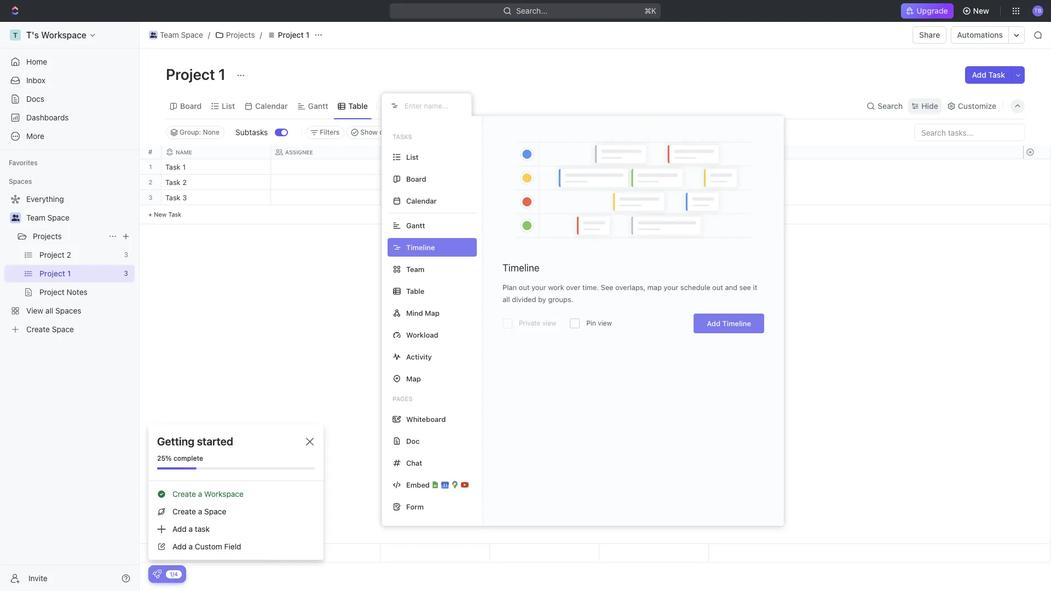 Task type: vqa. For each thing, say whether or not it's contained in the screenshot.
the right Team Space LINK
yes



Task type: locate. For each thing, give the bounding box(es) containing it.
table up mind
[[406, 287, 425, 295]]

view right private
[[542, 319, 556, 327]]

home link
[[4, 53, 135, 71]]

create a workspace
[[172, 490, 244, 499]]

out up divided
[[519, 283, 530, 292]]

0 vertical spatial to do cell
[[381, 175, 490, 189]]

2 vertical spatial task
[[168, 211, 181, 218]]

add for add timeline
[[707, 319, 721, 328]]

press space to select this row. row containing ‎task 2
[[162, 175, 709, 192]]

0 vertical spatial to
[[387, 179, 396, 186]]

0 vertical spatial team space
[[160, 30, 203, 39]]

add
[[972, 70, 987, 79], [707, 319, 721, 328], [172, 525, 187, 534], [172, 542, 187, 551]]

2 ‎task from the top
[[165, 178, 181, 187]]

0 vertical spatial map
[[425, 309, 440, 317]]

to
[[387, 179, 396, 186], [387, 194, 396, 202]]

1 set priority element from the top
[[598, 160, 614, 176]]

1 horizontal spatial team
[[160, 30, 179, 39]]

task
[[989, 70, 1005, 79], [165, 193, 181, 202], [168, 211, 181, 218]]

1 vertical spatial team
[[26, 213, 45, 222]]

create up create a space
[[172, 490, 196, 499]]

out left and
[[712, 283, 723, 292]]

0 vertical spatial space
[[181, 30, 203, 39]]

new for new
[[973, 6, 990, 15]]

1 horizontal spatial new
[[973, 6, 990, 15]]

3
[[182, 193, 187, 202], [149, 194, 153, 201]]

2 vertical spatial space
[[204, 507, 226, 516]]

view for pin view
[[598, 319, 612, 327]]

1 vertical spatial new
[[154, 211, 167, 218]]

‎task up ‎task 2
[[165, 163, 181, 171]]

0 horizontal spatial map
[[406, 374, 421, 383]]

a
[[198, 490, 202, 499], [198, 507, 202, 516], [189, 525, 193, 534], [189, 542, 193, 551]]

row group
[[140, 159, 162, 225], [162, 159, 709, 225], [1023, 159, 1051, 225], [1023, 544, 1051, 562]]

0 horizontal spatial project
[[166, 65, 215, 83]]

do
[[397, 179, 406, 186], [397, 194, 406, 202]]

/
[[208, 30, 210, 39], [260, 30, 262, 39]]

team
[[160, 30, 179, 39], [26, 213, 45, 222], [406, 265, 425, 274]]

0 horizontal spatial your
[[532, 283, 546, 292]]

1 view from the left
[[542, 319, 556, 327]]

task for add task
[[989, 70, 1005, 79]]

1 horizontal spatial map
[[425, 309, 440, 317]]

project 1
[[278, 30, 309, 39], [166, 65, 229, 83]]

over
[[566, 283, 581, 292]]

1 horizontal spatial calendar
[[406, 196, 437, 205]]

list up subtasks button
[[222, 101, 235, 110]]

1 vertical spatial do
[[397, 194, 406, 202]]

new up automations
[[973, 6, 990, 15]]

projects inside tree
[[33, 232, 62, 241]]

show closed
[[360, 128, 401, 136]]

2 set priority image from the top
[[598, 191, 614, 207]]

set priority element for ‎task 2
[[598, 175, 614, 192]]

2
[[182, 178, 187, 187], [149, 179, 152, 186]]

view button
[[382, 93, 417, 119]]

getting
[[157, 435, 195, 448]]

tree
[[4, 191, 135, 338]]

1 create from the top
[[172, 490, 196, 499]]

tree inside sidebar navigation
[[4, 191, 135, 338]]

table
[[349, 101, 368, 110], [406, 287, 425, 295]]

0 vertical spatial gantt
[[308, 101, 328, 110]]

close image
[[306, 438, 314, 446]]

new down the "task 3"
[[154, 211, 167, 218]]

1 vertical spatial create
[[172, 507, 196, 516]]

0 vertical spatial calendar
[[255, 101, 288, 110]]

set priority element for ‎task 1
[[598, 160, 614, 176]]

1 ‎task from the top
[[165, 163, 181, 171]]

private
[[519, 319, 541, 327]]

0 vertical spatial to do
[[387, 179, 406, 186]]

add for add a custom field
[[172, 542, 187, 551]]

0 vertical spatial team space link
[[146, 28, 206, 42]]

2 to do from the top
[[387, 194, 406, 202]]

add task
[[972, 70, 1005, 79]]

1 to do cell from the top
[[381, 175, 490, 189]]

1 vertical spatial to do
[[387, 194, 406, 202]]

2 vertical spatial team
[[406, 265, 425, 274]]

1 vertical spatial set priority image
[[598, 191, 614, 207]]

0 vertical spatial board
[[180, 101, 202, 110]]

0 horizontal spatial out
[[519, 283, 530, 292]]

hide
[[922, 101, 938, 110]]

1 horizontal spatial 2
[[182, 178, 187, 187]]

1 vertical spatial projects
[[33, 232, 62, 241]]

add inside button
[[972, 70, 987, 79]]

press space to select this row. row containing 3
[[140, 190, 162, 205]]

table up show
[[349, 101, 368, 110]]

1 horizontal spatial /
[[260, 30, 262, 39]]

0 vertical spatial projects link
[[212, 28, 258, 42]]

0 horizontal spatial table
[[349, 101, 368, 110]]

a up task
[[198, 507, 202, 516]]

team space
[[160, 30, 203, 39], [26, 213, 69, 222]]

1 horizontal spatial projects link
[[212, 28, 258, 42]]

board
[[180, 101, 202, 110], [406, 174, 426, 183]]

task down the "task 3"
[[168, 211, 181, 218]]

1 to do from the top
[[387, 179, 406, 186]]

list down "tasks"
[[406, 153, 419, 161]]

new inside button
[[973, 6, 990, 15]]

set priority element
[[598, 160, 614, 176], [598, 175, 614, 192], [598, 191, 614, 207]]

press space to select this row. row containing ‎task 1
[[162, 159, 709, 176]]

1 vertical spatial timeline
[[723, 319, 751, 328]]

0 vertical spatial list
[[222, 101, 235, 110]]

1 vertical spatial to do cell
[[381, 190, 490, 205]]

2 your from the left
[[664, 283, 679, 292]]

0 horizontal spatial space
[[47, 213, 69, 222]]

0 vertical spatial set priority image
[[598, 160, 614, 176]]

new task
[[154, 211, 181, 218]]

2 create from the top
[[172, 507, 196, 516]]

getting started
[[157, 435, 233, 448]]

a down add a task on the bottom
[[189, 542, 193, 551]]

add down 'schedule'
[[707, 319, 721, 328]]

0 vertical spatial ‎task
[[165, 163, 181, 171]]

docs link
[[4, 90, 135, 108]]

grid
[[140, 146, 1051, 563]]

to do cell for ‎task 2
[[381, 175, 490, 189]]

1 vertical spatial list
[[406, 153, 419, 161]]

0 horizontal spatial calendar
[[255, 101, 288, 110]]

1 vertical spatial project 1
[[166, 65, 229, 83]]

1 horizontal spatial out
[[712, 283, 723, 292]]

1 horizontal spatial board
[[406, 174, 426, 183]]

add left task
[[172, 525, 187, 534]]

1 vertical spatial ‎task
[[165, 178, 181, 187]]

0 horizontal spatial timeline
[[503, 262, 540, 274]]

create for create a space
[[172, 507, 196, 516]]

1 set priority image from the top
[[598, 160, 614, 176]]

1 vertical spatial project
[[166, 65, 215, 83]]

task inside add task button
[[989, 70, 1005, 79]]

0 horizontal spatial user group image
[[11, 215, 19, 221]]

1 horizontal spatial project
[[278, 30, 304, 39]]

see
[[601, 283, 614, 292]]

1 vertical spatial space
[[47, 213, 69, 222]]

0 vertical spatial table
[[349, 101, 368, 110]]

create up add a task on the bottom
[[172, 507, 196, 516]]

1 inside press space to select this row. "row"
[[182, 163, 186, 171]]

row
[[162, 146, 709, 159]]

divided
[[512, 295, 536, 304]]

map down activity at the bottom left of the page
[[406, 374, 421, 383]]

all
[[503, 295, 510, 304]]

2 horizontal spatial space
[[204, 507, 226, 516]]

your
[[532, 283, 546, 292], [664, 283, 679, 292]]

a for custom
[[189, 542, 193, 551]]

calendar
[[255, 101, 288, 110], [406, 196, 437, 205]]

out
[[519, 283, 530, 292], [712, 283, 723, 292]]

0 horizontal spatial board
[[180, 101, 202, 110]]

create
[[172, 490, 196, 499], [172, 507, 196, 516]]

‎task 1
[[165, 163, 186, 171]]

2 left ‎task 2
[[149, 179, 152, 186]]

view right pin
[[598, 319, 612, 327]]

0 vertical spatial timeline
[[503, 262, 540, 274]]

2 horizontal spatial team
[[406, 265, 425, 274]]

1 vertical spatial team space
[[26, 213, 69, 222]]

a for space
[[198, 507, 202, 516]]

invite
[[28, 574, 48, 583]]

to do cell
[[381, 175, 490, 189], [381, 190, 490, 205]]

1 vertical spatial gantt
[[406, 221, 425, 230]]

2 do from the top
[[397, 194, 406, 202]]

0 vertical spatial create
[[172, 490, 196, 499]]

add down add a task on the bottom
[[172, 542, 187, 551]]

0 horizontal spatial projects link
[[33, 228, 104, 245]]

add up customize
[[972, 70, 987, 79]]

1 horizontal spatial view
[[598, 319, 612, 327]]

0 horizontal spatial /
[[208, 30, 210, 39]]

a up create a space
[[198, 490, 202, 499]]

press space to select this row. row
[[140, 159, 162, 175], [162, 159, 709, 176], [140, 175, 162, 190], [162, 175, 709, 192], [140, 190, 162, 205], [162, 190, 709, 207], [162, 544, 709, 563]]

3 set priority element from the top
[[598, 191, 614, 207]]

view
[[396, 101, 413, 110]]

spaces
[[9, 177, 32, 186]]

0 horizontal spatial new
[[154, 211, 167, 218]]

project
[[278, 30, 304, 39], [166, 65, 215, 83]]

projects
[[226, 30, 255, 39], [33, 232, 62, 241]]

to for ‎task 2
[[387, 179, 396, 186]]

0 horizontal spatial view
[[542, 319, 556, 327]]

0 vertical spatial project
[[278, 30, 304, 39]]

1 horizontal spatial project 1
[[278, 30, 309, 39]]

2 to do cell from the top
[[381, 190, 490, 205]]

cell
[[271, 159, 381, 174], [381, 159, 490, 174], [490, 159, 600, 174], [271, 175, 381, 189], [490, 175, 600, 189], [271, 190, 381, 205], [490, 190, 600, 205]]

dashboards link
[[4, 109, 135, 126]]

customize button
[[944, 98, 1000, 114]]

started
[[197, 435, 233, 448]]

task 3
[[165, 193, 187, 202]]

‎task for ‎task 2
[[165, 178, 181, 187]]

map right mind
[[425, 309, 440, 317]]

your up by in the right of the page
[[532, 283, 546, 292]]

1 vertical spatial team space link
[[26, 209, 133, 227]]

calendar inside "calendar" link
[[255, 101, 288, 110]]

1 do from the top
[[397, 179, 406, 186]]

2 inside 1 2 3
[[149, 179, 152, 186]]

view for private view
[[542, 319, 556, 327]]

timeline
[[503, 262, 540, 274], [723, 319, 751, 328]]

user group image inside sidebar navigation
[[11, 215, 19, 221]]

a for workspace
[[198, 490, 202, 499]]

0 horizontal spatial gantt
[[308, 101, 328, 110]]

new button
[[958, 2, 996, 20]]

0 vertical spatial do
[[397, 179, 406, 186]]

timeline up plan
[[503, 262, 540, 274]]

3 down ‎task 2
[[182, 193, 187, 202]]

‎task 2
[[165, 178, 187, 187]]

table link
[[346, 98, 368, 114]]

1 horizontal spatial your
[[664, 283, 679, 292]]

1 vertical spatial to
[[387, 194, 396, 202]]

do for task 3
[[397, 194, 406, 202]]

your right map at the right
[[664, 283, 679, 292]]

2 set priority element from the top
[[598, 175, 614, 192]]

2 out from the left
[[712, 283, 723, 292]]

2 view from the left
[[598, 319, 612, 327]]

0 horizontal spatial 2
[[149, 179, 152, 186]]

0 vertical spatial new
[[973, 6, 990, 15]]

a left task
[[189, 525, 193, 534]]

1 vertical spatial board
[[406, 174, 426, 183]]

task up customize
[[989, 70, 1005, 79]]

gantt
[[308, 101, 328, 110], [406, 221, 425, 230]]

2 up the "task 3"
[[182, 178, 187, 187]]

1 horizontal spatial projects
[[226, 30, 255, 39]]

board link
[[178, 98, 202, 114]]

timeline down and
[[723, 319, 751, 328]]

search...
[[517, 6, 548, 15]]

3 left the "task 3"
[[149, 194, 153, 201]]

board left list link
[[180, 101, 202, 110]]

Search tasks... text field
[[915, 124, 1025, 141]]

task down ‎task 2
[[165, 193, 181, 202]]

show
[[360, 128, 378, 136]]

set priority image
[[598, 160, 614, 176], [598, 191, 614, 207]]

task
[[195, 525, 210, 534]]

space inside sidebar navigation
[[47, 213, 69, 222]]

user group image
[[150, 32, 157, 38], [11, 215, 19, 221]]

set priority image for ‎task 1
[[598, 160, 614, 176]]

0 horizontal spatial team space link
[[26, 209, 133, 227]]

1 horizontal spatial user group image
[[150, 32, 157, 38]]

view button
[[382, 98, 417, 114]]

1 2 3
[[149, 163, 153, 201]]

team space link inside tree
[[26, 209, 133, 227]]

embed
[[406, 481, 430, 489]]

1 vertical spatial projects link
[[33, 228, 104, 245]]

2 inside press space to select this row. "row"
[[182, 178, 187, 187]]

1 out from the left
[[519, 283, 530, 292]]

1 horizontal spatial 3
[[182, 193, 187, 202]]

0 horizontal spatial team space
[[26, 213, 69, 222]]

0 vertical spatial team
[[160, 30, 179, 39]]

board down "tasks"
[[406, 174, 426, 183]]

create for create a workspace
[[172, 490, 196, 499]]

1 vertical spatial user group image
[[11, 215, 19, 221]]

1 inside project 1 link
[[306, 30, 309, 39]]

0 vertical spatial project 1
[[278, 30, 309, 39]]

list
[[222, 101, 235, 110], [406, 153, 419, 161]]

tree containing team space
[[4, 191, 135, 338]]

map
[[425, 309, 440, 317], [406, 374, 421, 383]]

0 horizontal spatial team
[[26, 213, 45, 222]]

view
[[542, 319, 556, 327], [598, 319, 612, 327]]

1 vertical spatial table
[[406, 287, 425, 295]]

1 to from the top
[[387, 179, 396, 186]]

0 vertical spatial task
[[989, 70, 1005, 79]]

‎task down ‎task 1 on the top left of page
[[165, 178, 181, 187]]

team space link
[[146, 28, 206, 42], [26, 209, 133, 227]]

0 horizontal spatial projects
[[33, 232, 62, 241]]

inbox
[[26, 76, 45, 85]]

row group containing ‎task 1
[[162, 159, 709, 225]]

2 to from the top
[[387, 194, 396, 202]]



Task type: describe. For each thing, give the bounding box(es) containing it.
favorites
[[9, 159, 38, 167]]

Enter name... field
[[404, 101, 463, 111]]

tasks
[[393, 133, 412, 140]]

pin
[[587, 319, 596, 327]]

create a space
[[172, 507, 226, 516]]

add a custom field
[[172, 542, 241, 551]]

docs
[[26, 94, 44, 103]]

25% complete
[[157, 455, 203, 463]]

private view
[[519, 319, 556, 327]]

add a task
[[172, 525, 210, 534]]

25%
[[157, 455, 172, 463]]

add for add task
[[972, 70, 987, 79]]

workload
[[406, 330, 438, 339]]

custom
[[195, 542, 222, 551]]

favorites button
[[4, 157, 42, 170]]

automations
[[957, 30, 1003, 39]]

a for task
[[189, 525, 193, 534]]

automations button
[[952, 27, 1009, 43]]

time.
[[583, 283, 599, 292]]

add task button
[[966, 66, 1012, 84]]

activity
[[406, 352, 432, 361]]

1 horizontal spatial team space
[[160, 30, 203, 39]]

inbox link
[[4, 72, 135, 89]]

3 inside press space to select this row. "row"
[[182, 193, 187, 202]]

0 horizontal spatial 3
[[149, 194, 153, 201]]

gantt inside the "gantt" link
[[308, 101, 328, 110]]

add for add a task
[[172, 525, 187, 534]]

⌘k
[[645, 6, 657, 15]]

project 1 link
[[264, 28, 312, 42]]

2 / from the left
[[260, 30, 262, 39]]

1 horizontal spatial gantt
[[406, 221, 425, 230]]

0 vertical spatial projects
[[226, 30, 255, 39]]

upgrade
[[917, 6, 948, 15]]

set priority image
[[598, 175, 614, 192]]

onboarding checklist button image
[[153, 570, 162, 579]]

overlaps,
[[616, 283, 646, 292]]

1 vertical spatial map
[[406, 374, 421, 383]]

by
[[538, 295, 546, 304]]

‎task for ‎task 1
[[165, 163, 181, 171]]

home
[[26, 57, 47, 66]]

it
[[753, 283, 758, 292]]

pin view
[[587, 319, 612, 327]]

1/4
[[170, 571, 178, 577]]

task for new task
[[168, 211, 181, 218]]

plan out your work over time. see overlaps, map your schedule out and see it all divided by groups.
[[503, 283, 758, 304]]

map
[[648, 283, 662, 292]]

1 inside 1 2 3
[[149, 163, 152, 170]]

1 horizontal spatial team space link
[[146, 28, 206, 42]]

press space to select this row. row containing 2
[[140, 175, 162, 190]]

plan
[[503, 283, 517, 292]]

1 horizontal spatial list
[[406, 153, 419, 161]]

new for new task
[[154, 211, 167, 218]]

field
[[224, 542, 241, 551]]

set priority image for task 3
[[598, 191, 614, 207]]

row group containing 1 2 3
[[140, 159, 162, 225]]

see
[[740, 283, 751, 292]]

calendar link
[[253, 98, 288, 114]]

subtasks
[[235, 128, 268, 137]]

do for ‎task 2
[[397, 179, 406, 186]]

onboarding checklist button element
[[153, 570, 162, 579]]

to do cell for task 3
[[381, 190, 490, 205]]

search button
[[864, 98, 906, 114]]

whiteboard
[[406, 415, 446, 424]]

1 vertical spatial task
[[165, 193, 181, 202]]

closed
[[380, 128, 401, 136]]

to for task 3
[[387, 194, 396, 202]]

gantt link
[[306, 98, 328, 114]]

2 for ‎task
[[182, 178, 187, 187]]

to do for task 3
[[387, 194, 406, 202]]

mind
[[406, 309, 423, 317]]

0 horizontal spatial project 1
[[166, 65, 229, 83]]

pages
[[393, 395, 413, 402]]

chat
[[406, 459, 422, 467]]

#
[[148, 148, 152, 156]]

list link
[[220, 98, 235, 114]]

team space inside sidebar navigation
[[26, 213, 69, 222]]

press space to select this row. row containing 1
[[140, 159, 162, 175]]

share
[[919, 30, 940, 39]]

form
[[406, 502, 424, 511]]

1 your from the left
[[532, 283, 546, 292]]

grid containing ‎task 1
[[140, 146, 1051, 563]]

complete
[[174, 455, 203, 463]]

2 for 1
[[149, 179, 152, 186]]

hide button
[[909, 98, 942, 114]]

add timeline
[[707, 319, 751, 328]]

1 horizontal spatial timeline
[[723, 319, 751, 328]]

mind map
[[406, 309, 440, 317]]

1 / from the left
[[208, 30, 210, 39]]

1 horizontal spatial space
[[181, 30, 203, 39]]

1 horizontal spatial table
[[406, 287, 425, 295]]

set priority element for task 3
[[598, 191, 614, 207]]

and
[[725, 283, 738, 292]]

doc
[[406, 437, 420, 445]]

sidebar navigation
[[0, 22, 140, 591]]

0 vertical spatial user group image
[[150, 32, 157, 38]]

schedule
[[681, 283, 711, 292]]

1 vertical spatial calendar
[[406, 196, 437, 205]]

show closed button
[[347, 126, 406, 139]]

search
[[878, 101, 903, 110]]

customize
[[958, 101, 997, 110]]

share button
[[913, 26, 947, 44]]

to do for ‎task 2
[[387, 179, 406, 186]]

upgrade link
[[902, 3, 954, 19]]

work
[[548, 283, 564, 292]]

subtasks button
[[231, 124, 275, 141]]

press space to select this row. row containing task 3
[[162, 190, 709, 207]]

dashboards
[[26, 113, 69, 122]]

workspace
[[204, 490, 244, 499]]

team inside sidebar navigation
[[26, 213, 45, 222]]

groups.
[[548, 295, 573, 304]]



